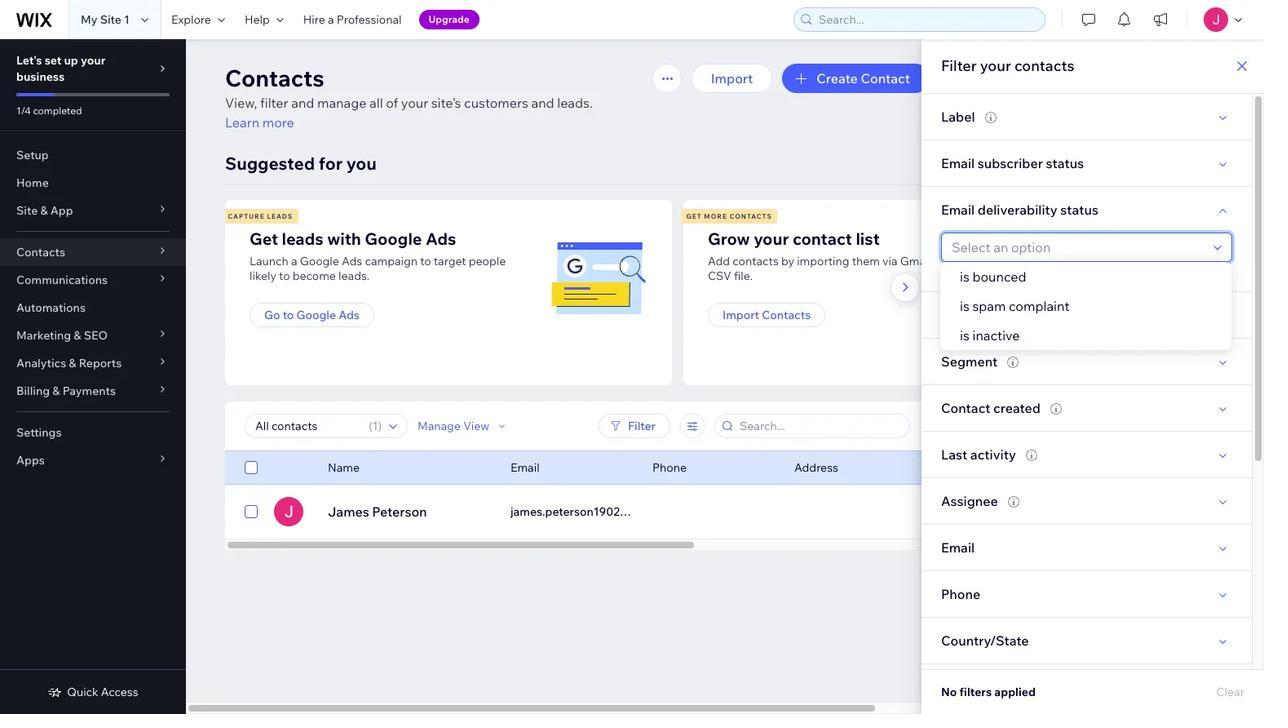 Task type: locate. For each thing, give the bounding box(es) containing it.
import for import contacts
[[723, 308, 760, 322]]

0 vertical spatial 1
[[124, 12, 130, 27]]

quick access
[[67, 685, 138, 699]]

1 left manage
[[373, 419, 378, 433]]

google down "become"
[[297, 308, 336, 322]]

seo
[[84, 328, 108, 343]]

billing
[[16, 384, 50, 398]]

contacts inside contacts view, filter and manage all of your site's customers and leads. learn more
[[225, 64, 325, 92]]

& for marketing
[[74, 328, 81, 343]]

2 vertical spatial status
[[997, 307, 1035, 323]]

filter inside filter button
[[628, 419, 656, 433]]

google inside button
[[297, 308, 336, 322]]

status
[[1046, 155, 1085, 171], [1061, 202, 1099, 218], [997, 307, 1035, 323]]

a inside grow your contact list add contacts by importing them via gmail or a csv file.
[[948, 254, 954, 268]]

label
[[942, 109, 976, 125]]

0 vertical spatial leads.
[[557, 95, 593, 111]]

import contacts
[[723, 308, 811, 322]]

and right customers
[[532, 95, 555, 111]]

complaint
[[1009, 298, 1070, 314]]

1 vertical spatial status
[[1061, 202, 1099, 218]]

0 horizontal spatial site
[[16, 203, 38, 218]]

& inside "dropdown button"
[[40, 203, 48, 218]]

manage
[[418, 419, 461, 433]]

home link
[[0, 169, 186, 197]]

contacts up communications
[[16, 245, 65, 259]]

1 is from the top
[[960, 268, 970, 285]]

0 vertical spatial site
[[100, 12, 122, 27]]

contact created
[[942, 400, 1041, 416]]

1 horizontal spatial site
[[100, 12, 122, 27]]

to right go
[[283, 308, 294, 322]]

0 vertical spatial status
[[1046, 155, 1085, 171]]

leads. down with
[[339, 268, 370, 283]]

and
[[291, 95, 314, 111], [532, 95, 555, 111]]

status right subscriber
[[1046, 155, 1085, 171]]

is down member
[[960, 327, 970, 344]]

marketing & seo button
[[0, 322, 186, 349]]

spam
[[973, 298, 1007, 314]]

is
[[960, 268, 970, 285], [960, 298, 970, 314], [960, 327, 970, 344]]

1 right my
[[124, 12, 130, 27]]

phone down filter button
[[653, 460, 687, 475]]

0 vertical spatial is
[[960, 268, 970, 285]]

no
[[942, 685, 958, 699]]

0 horizontal spatial filter
[[628, 419, 656, 433]]

& left seo
[[74, 328, 81, 343]]

1 vertical spatial phone
[[942, 586, 981, 602]]

1 vertical spatial is
[[960, 298, 970, 314]]

contacts inside popup button
[[16, 245, 65, 259]]

get leads with google ads launch a google ads campaign to target people likely to become leads.
[[250, 228, 506, 283]]

import
[[711, 70, 753, 86], [723, 308, 760, 322]]

None checkbox
[[245, 502, 258, 521]]

& inside "dropdown button"
[[69, 356, 76, 370]]

communications
[[16, 273, 108, 287]]

phone
[[653, 460, 687, 475], [942, 586, 981, 602]]

analytics & reports button
[[0, 349, 186, 377]]

1 vertical spatial contact
[[942, 400, 991, 416]]

& right billing at the bottom of the page
[[52, 384, 60, 398]]

status up inactive
[[997, 307, 1035, 323]]

None checkbox
[[245, 458, 258, 477]]

deliverability
[[978, 202, 1058, 218]]

payments
[[63, 384, 116, 398]]

1 vertical spatial contacts
[[733, 254, 779, 268]]

contacts down the by
[[762, 308, 811, 322]]

0 horizontal spatial contact
[[861, 70, 911, 86]]

phone up country/state
[[942, 586, 981, 602]]

customers
[[464, 95, 529, 111]]

add
[[708, 254, 730, 268]]

more
[[705, 212, 728, 220]]

hire
[[303, 12, 325, 27]]

2 vertical spatial contacts
[[762, 308, 811, 322]]

& left reports
[[69, 356, 76, 370]]

2 vertical spatial is
[[960, 327, 970, 344]]

list box
[[941, 262, 1232, 350]]

member
[[942, 307, 994, 323]]

list
[[223, 200, 1138, 385]]

0 vertical spatial contacts
[[225, 64, 325, 92]]

1 horizontal spatial contacts
[[225, 64, 325, 92]]

1 vertical spatial search... field
[[735, 415, 905, 437]]

go to google ads button
[[250, 303, 374, 327]]

1 horizontal spatial contact
[[942, 400, 991, 416]]

contact down segment
[[942, 400, 991, 416]]

google down leads
[[300, 254, 339, 268]]

assignee
[[942, 493, 999, 509]]

contact
[[861, 70, 911, 86], [942, 400, 991, 416]]

settings
[[16, 425, 62, 440]]

status up select an option field
[[1061, 202, 1099, 218]]

become
[[293, 268, 336, 283]]

site inside "dropdown button"
[[16, 203, 38, 218]]

settings link
[[0, 419, 186, 446]]

0 vertical spatial contact
[[861, 70, 911, 86]]

&
[[40, 203, 48, 218], [74, 328, 81, 343], [69, 356, 76, 370], [52, 384, 60, 398]]

leads
[[282, 228, 324, 249]]

filter for filter your contacts
[[942, 56, 977, 75]]

more
[[263, 114, 294, 131]]

Search... field
[[814, 8, 1040, 31], [735, 415, 905, 437]]

)
[[378, 419, 382, 433]]

1 horizontal spatial filter
[[942, 56, 977, 75]]

1 vertical spatial google
[[300, 254, 339, 268]]

0 vertical spatial search... field
[[814, 8, 1040, 31]]

import button
[[692, 64, 773, 93]]

file.
[[734, 268, 753, 283]]

1 horizontal spatial leads.
[[557, 95, 593, 111]]

subscriber
[[978, 155, 1044, 171]]

1 vertical spatial filter
[[628, 419, 656, 433]]

contact right create
[[861, 70, 911, 86]]

0 vertical spatial phone
[[653, 460, 687, 475]]

0 horizontal spatial a
[[291, 254, 298, 268]]

1 vertical spatial leads.
[[339, 268, 370, 283]]

google up campaign at the left
[[365, 228, 422, 249]]

contacts view, filter and manage all of your site's customers and leads. learn more
[[225, 64, 593, 131]]

up
[[64, 53, 78, 68]]

hire a professional link
[[294, 0, 412, 39]]

communications button
[[0, 266, 186, 294]]

a right hire
[[328, 12, 334, 27]]

ads inside button
[[339, 308, 360, 322]]

1 vertical spatial site
[[16, 203, 38, 218]]

0 horizontal spatial contacts
[[733, 254, 779, 268]]

set
[[45, 53, 61, 68]]

& for billing
[[52, 384, 60, 398]]

a down leads
[[291, 254, 298, 268]]

2 is from the top
[[960, 298, 970, 314]]

analytics
[[16, 356, 66, 370]]

1 vertical spatial 1
[[373, 419, 378, 433]]

& inside dropdown button
[[52, 384, 60, 398]]

ads down get leads with google ads launch a google ads campaign to target people likely to become leads.
[[339, 308, 360, 322]]

leads. right customers
[[557, 95, 593, 111]]

james peterson
[[328, 503, 427, 520]]

0 vertical spatial filter
[[942, 56, 977, 75]]

status for email subscriber status
[[1046, 155, 1085, 171]]

my
[[81, 12, 98, 27]]

leads. inside contacts view, filter and manage all of your site's customers and leads. learn more
[[557, 95, 593, 111]]

csv
[[708, 268, 732, 283]]

and right filter
[[291, 95, 314, 111]]

importing
[[797, 254, 850, 268]]

contacts up filter
[[225, 64, 325, 92]]

1
[[124, 12, 130, 27], [373, 419, 378, 433]]

2 horizontal spatial a
[[948, 254, 954, 268]]

& left app
[[40, 203, 48, 218]]

create contact
[[817, 70, 911, 86]]

contacts inside grow your contact list add contacts by importing them via gmail or a csv file.
[[733, 254, 779, 268]]

0 horizontal spatial and
[[291, 95, 314, 111]]

0 horizontal spatial contacts
[[16, 245, 65, 259]]

0 horizontal spatial leads.
[[339, 268, 370, 283]]

address
[[795, 460, 839, 475]]

& for site
[[40, 203, 48, 218]]

quick
[[67, 685, 98, 699]]

email deliverability status
[[942, 202, 1099, 218]]

0 horizontal spatial phone
[[653, 460, 687, 475]]

james peterson image
[[274, 497, 304, 526]]

contacts
[[1015, 56, 1075, 75], [733, 254, 779, 268]]

2 vertical spatial ads
[[339, 308, 360, 322]]

2 vertical spatial google
[[297, 308, 336, 322]]

1 horizontal spatial and
[[532, 95, 555, 111]]

contact
[[793, 228, 853, 249]]

a right or
[[948, 254, 954, 268]]

is right or
[[960, 268, 970, 285]]

1 horizontal spatial contacts
[[1015, 56, 1075, 75]]

is for is bounced
[[960, 268, 970, 285]]

via
[[883, 254, 898, 268]]

automations link
[[0, 294, 186, 322]]

to
[[420, 254, 431, 268], [279, 268, 290, 283], [283, 308, 294, 322]]

learn
[[225, 114, 260, 131]]

to right the likely
[[279, 268, 290, 283]]

site right my
[[100, 12, 122, 27]]

capture leads
[[228, 212, 293, 220]]

1 vertical spatial import
[[723, 308, 760, 322]]

site down home
[[16, 203, 38, 218]]

ads up target
[[426, 228, 456, 249]]

leads. inside get leads with google ads launch a google ads campaign to target people likely to become leads.
[[339, 268, 370, 283]]

upgrade button
[[419, 10, 480, 29]]

ads down with
[[342, 254, 363, 268]]

last activity
[[942, 446, 1017, 463]]

1 vertical spatial contacts
[[16, 245, 65, 259]]

is left spam
[[960, 298, 970, 314]]

my site 1
[[81, 12, 130, 27]]

& inside popup button
[[74, 328, 81, 343]]

or
[[934, 254, 946, 268]]

let's
[[16, 53, 42, 68]]

1 horizontal spatial phone
[[942, 586, 981, 602]]

0 vertical spatial import
[[711, 70, 753, 86]]

1 vertical spatial ads
[[342, 254, 363, 268]]

3 is from the top
[[960, 327, 970, 344]]

2 horizontal spatial contacts
[[762, 308, 811, 322]]

Unsaved view field
[[251, 415, 364, 437]]



Task type: describe. For each thing, give the bounding box(es) containing it.
you
[[347, 153, 377, 174]]

(
[[369, 419, 373, 433]]

sidebar element
[[0, 39, 186, 714]]

marketing & seo
[[16, 328, 108, 343]]

automations
[[16, 300, 86, 315]]

Select an option field
[[947, 233, 1209, 261]]

learn more button
[[225, 113, 294, 132]]

gmail
[[901, 254, 932, 268]]

people
[[469, 254, 506, 268]]

a inside get leads with google ads launch a google ads campaign to target people likely to become leads.
[[291, 254, 298, 268]]

suggested
[[225, 153, 315, 174]]

leads
[[267, 212, 293, 220]]

apps button
[[0, 446, 186, 474]]

list
[[856, 228, 880, 249]]

( 1 )
[[369, 419, 382, 433]]

grow
[[708, 228, 750, 249]]

upgrade
[[429, 13, 470, 25]]

0 vertical spatial google
[[365, 228, 422, 249]]

get
[[250, 228, 278, 249]]

1/4 completed
[[16, 104, 82, 117]]

billing & payments button
[[0, 377, 186, 405]]

list box containing is bounced
[[941, 262, 1232, 350]]

peterson
[[372, 503, 427, 520]]

2 and from the left
[[532, 95, 555, 111]]

& for analytics
[[69, 356, 76, 370]]

let's set up your business
[[16, 53, 105, 84]]

access
[[101, 685, 138, 699]]

view
[[464, 419, 490, 433]]

likely
[[250, 268, 277, 283]]

0 horizontal spatial 1
[[124, 12, 130, 27]]

segment
[[942, 353, 998, 370]]

import for import
[[711, 70, 753, 86]]

business
[[16, 69, 65, 84]]

filter
[[260, 95, 289, 111]]

go
[[264, 308, 280, 322]]

launch
[[250, 254, 289, 268]]

is for is inactive
[[960, 327, 970, 344]]

filter your contacts
[[942, 56, 1075, 75]]

of
[[386, 95, 398, 111]]

contacts inside button
[[762, 308, 811, 322]]

1/4
[[16, 104, 31, 117]]

campaign
[[365, 254, 418, 268]]

filters
[[960, 685, 992, 699]]

is spam complaint
[[960, 298, 1070, 314]]

contacts for contacts
[[16, 245, 65, 259]]

site's
[[431, 95, 461, 111]]

activity
[[971, 446, 1017, 463]]

status for email deliverability status
[[1061, 202, 1099, 218]]

with
[[327, 228, 361, 249]]

setup
[[16, 148, 49, 162]]

your inside contacts view, filter and manage all of your site's customers and leads. learn more
[[401, 95, 429, 111]]

0 vertical spatial contacts
[[1015, 56, 1075, 75]]

0 vertical spatial ads
[[426, 228, 456, 249]]

filter button
[[599, 414, 671, 438]]

last
[[942, 446, 968, 463]]

home
[[16, 175, 49, 190]]

analytics & reports
[[16, 356, 122, 370]]

filter for filter
[[628, 419, 656, 433]]

completed
[[33, 104, 82, 117]]

setup link
[[0, 141, 186, 169]]

1 and from the left
[[291, 95, 314, 111]]

contacts for contacts view, filter and manage all of your site's customers and leads. learn more
[[225, 64, 325, 92]]

your inside grow your contact list add contacts by importing them via gmail or a csv file.
[[754, 228, 789, 249]]

reports
[[79, 356, 122, 370]]

list containing get leads with google ads
[[223, 200, 1138, 385]]

applied
[[995, 685, 1036, 699]]

is inactive
[[960, 327, 1020, 344]]

suggested for you
[[225, 153, 377, 174]]

target
[[434, 254, 466, 268]]

contacts
[[730, 212, 773, 220]]

contact inside button
[[861, 70, 911, 86]]

is bounced
[[960, 268, 1027, 285]]

by
[[782, 254, 795, 268]]

for
[[319, 153, 343, 174]]

create
[[817, 70, 858, 86]]

professional
[[337, 12, 402, 27]]

created
[[994, 400, 1041, 416]]

marketing
[[16, 328, 71, 343]]

no filters applied
[[942, 685, 1036, 699]]

get more contacts
[[687, 212, 773, 220]]

hire a professional
[[303, 12, 402, 27]]

member status
[[942, 307, 1035, 323]]

manage view button
[[418, 419, 509, 433]]

to left target
[[420, 254, 431, 268]]

name
[[328, 460, 360, 475]]

james
[[328, 503, 369, 520]]

manage
[[317, 95, 367, 111]]

1 horizontal spatial a
[[328, 12, 334, 27]]

is for is spam complaint
[[960, 298, 970, 314]]

1 horizontal spatial 1
[[373, 419, 378, 433]]

apps
[[16, 453, 45, 468]]

quick access button
[[48, 685, 138, 699]]

app
[[50, 203, 73, 218]]

email subscriber status
[[942, 155, 1085, 171]]

to inside button
[[283, 308, 294, 322]]

bounced
[[973, 268, 1027, 285]]

your inside let's set up your business
[[81, 53, 105, 68]]

create contact button
[[783, 64, 930, 93]]

site & app button
[[0, 197, 186, 224]]



Task type: vqa. For each thing, say whether or not it's contained in the screenshot.
the background
no



